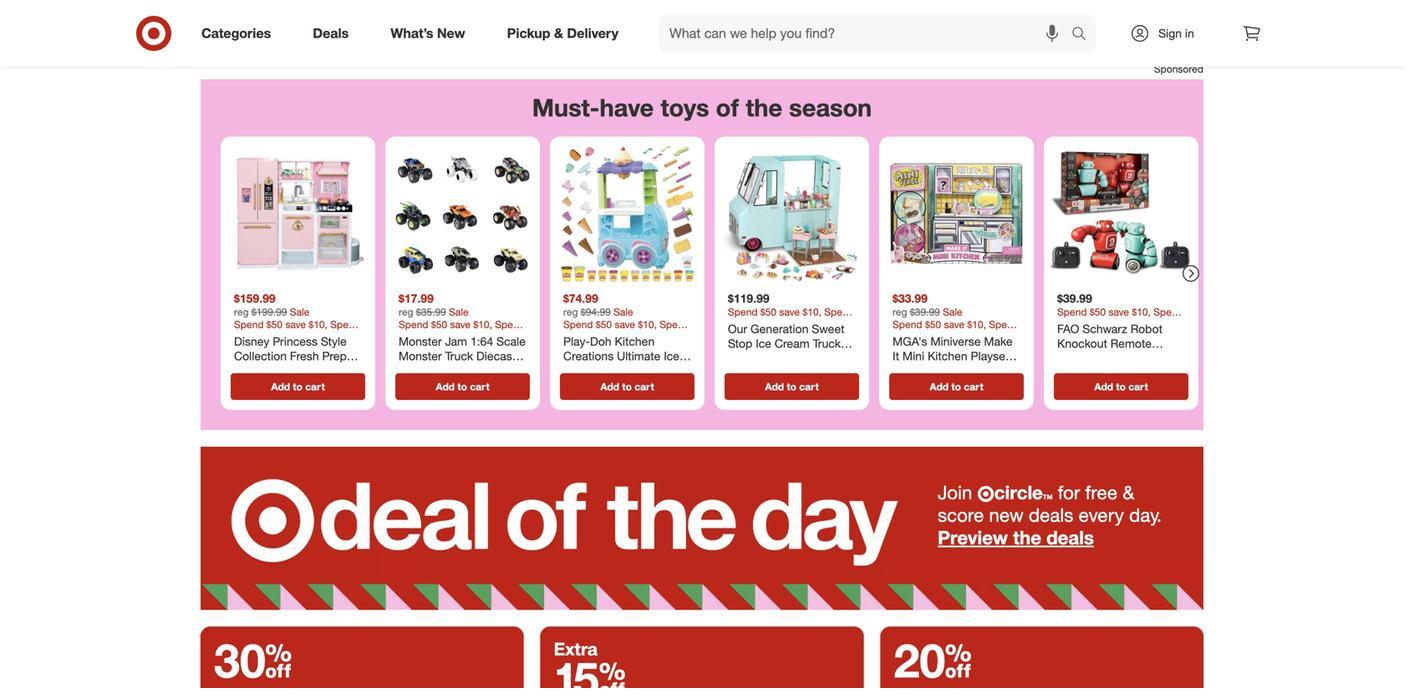 Task type: locate. For each thing, give the bounding box(es) containing it.
monster down $35.99
[[399, 334, 442, 349]]

deals
[[313, 25, 349, 41]]

kitchen down "princess"
[[284, 363, 323, 378]]

0 horizontal spatial $39.99
[[910, 306, 940, 318]]

sale up 'miniverse'
[[943, 306, 962, 318]]

0 horizontal spatial &
[[554, 25, 563, 41]]

pickup
[[507, 25, 550, 41]]

reg
[[234, 306, 249, 318], [399, 306, 413, 318], [563, 306, 578, 318], [893, 306, 907, 318]]

3 to from the left
[[622, 381, 632, 393]]

5 add to cart from the left
[[930, 381, 983, 393]]

2 cart from the left
[[470, 381, 490, 393]]

pickup & delivery link
[[493, 15, 639, 52]]

2 sale from the left
[[449, 306, 469, 318]]

add to cart
[[271, 381, 325, 393], [436, 381, 490, 393], [600, 381, 654, 393], [765, 381, 819, 393], [930, 381, 983, 393], [1094, 381, 1148, 393]]

1 vertical spatial &
[[1123, 481, 1134, 504]]

the inside 'carousel' region
[[746, 93, 782, 122]]

new
[[989, 504, 1024, 527]]

monster left jam
[[399, 349, 442, 363]]

mga's miniverse make it mini kitchen playset with uv light
[[893, 334, 1013, 378]]

1 sale from the left
[[290, 306, 309, 318]]

kitchen right mini
[[928, 349, 968, 363]]

$159.99 reg $199.99 sale
[[234, 291, 309, 318]]

day.
[[1129, 504, 1162, 527]]

must-
[[532, 93, 600, 122]]

cart for $33.99
[[964, 381, 983, 393]]

reg left the $199.99
[[234, 306, 249, 318]]

1 reg from the left
[[234, 306, 249, 318]]

add for $39.99
[[1094, 381, 1113, 393]]

sale up "princess"
[[290, 306, 309, 318]]

monster jam 1:64 scale monster truck diecast 9pk
[[399, 334, 526, 378]]

target deal of the day image
[[201, 447, 1204, 610]]

sale right the $94.99
[[614, 306, 633, 318]]

5 add to cart button from the left
[[889, 373, 1024, 400]]

0 horizontal spatial kitchen
[[284, 363, 323, 378]]

$39.99 up mga's
[[910, 306, 940, 318]]

kitchen
[[928, 349, 968, 363], [284, 363, 323, 378]]

tm
[[1043, 493, 1053, 501]]

1 horizontal spatial &
[[1123, 481, 1134, 504]]

$94.99
[[581, 306, 611, 318]]

$39.99
[[1057, 291, 1092, 306], [910, 306, 940, 318]]

3 add from the left
[[600, 381, 619, 393]]

4 reg from the left
[[893, 306, 907, 318]]

add to cart for $74.99
[[600, 381, 654, 393]]

preview
[[938, 526, 1008, 549]]

add for $159.99
[[271, 381, 290, 393]]

3 cart from the left
[[635, 381, 654, 393]]

miniverse
[[931, 334, 981, 349]]

reg inside $159.99 reg $199.99 sale
[[234, 306, 249, 318]]

join
[[938, 481, 972, 504]]

disney princess style collection fresh prep gourmet kitchen
[[234, 334, 347, 378]]

robot
[[1131, 322, 1163, 336]]

2 add to cart from the left
[[436, 381, 490, 393]]

style
[[321, 334, 347, 349]]

$33.99 reg $39.99 sale
[[893, 291, 962, 318]]

sale inside $159.99 reg $199.99 sale
[[290, 306, 309, 318]]

to for $33.99
[[951, 381, 961, 393]]

0 horizontal spatial the
[[746, 93, 782, 122]]

playset
[[971, 349, 1009, 363]]

$39.99 up fao
[[1057, 291, 1092, 306]]

sale
[[290, 306, 309, 318], [449, 306, 469, 318], [614, 306, 633, 318], [943, 306, 962, 318]]

1 vertical spatial the
[[1013, 526, 1041, 549]]

the
[[746, 93, 782, 122], [1013, 526, 1041, 549]]

$159.99
[[234, 291, 276, 306]]

mga's miniverse make it mini kitchen playset with uv light image
[[886, 143, 1027, 284]]

6 add from the left
[[1094, 381, 1113, 393]]

the right of
[[746, 93, 782, 122]]

reg inside $33.99 reg $39.99 sale
[[893, 306, 907, 318]]

$17.99 reg $35.99 sale
[[399, 291, 469, 318]]

add to cart button for $33.99
[[889, 373, 1024, 400]]

2 add from the left
[[436, 381, 455, 393]]

& right the free
[[1123, 481, 1134, 504]]

cart for $74.99
[[635, 381, 654, 393]]

categories
[[201, 25, 271, 41]]

sale inside $17.99 reg $35.99 sale
[[449, 306, 469, 318]]

2 monster from the top
[[399, 349, 442, 363]]

1 add to cart from the left
[[271, 381, 325, 393]]

& right pickup
[[554, 25, 563, 41]]

reg up mga's
[[893, 306, 907, 318]]

free
[[1085, 481, 1118, 504]]

3 sale from the left
[[614, 306, 633, 318]]

carousel region
[[201, 79, 1204, 447]]

monster
[[399, 334, 442, 349], [399, 349, 442, 363]]

4 add from the left
[[765, 381, 784, 393]]

with
[[893, 363, 916, 378]]

1 cart from the left
[[305, 381, 325, 393]]

3 add to cart from the left
[[600, 381, 654, 393]]

$39.99 inside $33.99 reg $39.99 sale
[[910, 306, 940, 318]]

4 to from the left
[[787, 381, 796, 393]]

jam
[[445, 334, 467, 349]]

$199.99
[[251, 306, 287, 318]]

for free & score new deals every day. preview the deals
[[938, 481, 1162, 549]]

1 horizontal spatial the
[[1013, 526, 1041, 549]]

reg inside $74.99 reg $94.99 sale
[[563, 306, 578, 318]]

sale for $17.99
[[449, 306, 469, 318]]

add to cart button
[[231, 373, 365, 400], [395, 373, 530, 400], [560, 373, 695, 400], [725, 373, 859, 400], [889, 373, 1024, 400], [1054, 373, 1188, 400]]

score
[[938, 504, 984, 527]]

$119.99
[[728, 291, 769, 306]]

categories link
[[187, 15, 292, 52]]

0 vertical spatial the
[[746, 93, 782, 122]]

deals
[[1029, 504, 1073, 527], [1047, 526, 1094, 549]]

2 reg from the left
[[399, 306, 413, 318]]

uv
[[919, 363, 935, 378]]

delivery
[[567, 25, 619, 41]]

pickup & delivery
[[507, 25, 619, 41]]

3 reg from the left
[[563, 306, 578, 318]]

2 add to cart button from the left
[[395, 373, 530, 400]]

add to cart for $33.99
[[930, 381, 983, 393]]

search button
[[1064, 15, 1104, 55]]

1 add to cart button from the left
[[231, 373, 365, 400]]

circle
[[994, 481, 1043, 504]]

gourmet
[[234, 363, 280, 378]]

$119.99 link
[[721, 143, 863, 370]]

4 sale from the left
[[943, 306, 962, 318]]

kitchen inside the mga's miniverse make it mini kitchen playset with uv light
[[928, 349, 968, 363]]

6 to from the left
[[1116, 381, 1126, 393]]

5 add from the left
[[930, 381, 949, 393]]

4 add to cart from the left
[[765, 381, 819, 393]]

1 monster from the top
[[399, 334, 442, 349]]

sale inside $33.99 reg $39.99 sale
[[943, 306, 962, 318]]

3 add to cart button from the left
[[560, 373, 695, 400]]

1 to from the left
[[293, 381, 303, 393]]

5 to from the left
[[951, 381, 961, 393]]

0 vertical spatial &
[[554, 25, 563, 41]]

the down the circle
[[1013, 526, 1041, 549]]

sign in link
[[1116, 15, 1220, 52]]

fao schwarz robot knockout remote control boxing set
[[1057, 322, 1163, 366]]

1 horizontal spatial $39.99
[[1057, 291, 1092, 306]]

reg inside $17.99 reg $35.99 sale
[[399, 306, 413, 318]]

the inside for free & score new deals every day. preview the deals
[[1013, 526, 1041, 549]]

knockout
[[1057, 336, 1107, 351]]

&
[[554, 25, 563, 41], [1123, 481, 1134, 504]]

cart
[[305, 381, 325, 393], [470, 381, 490, 393], [635, 381, 654, 393], [799, 381, 819, 393], [964, 381, 983, 393], [1129, 381, 1148, 393]]

add to cart button for $159.99
[[231, 373, 365, 400]]

to
[[293, 381, 303, 393], [458, 381, 467, 393], [622, 381, 632, 393], [787, 381, 796, 393], [951, 381, 961, 393], [1116, 381, 1126, 393]]

reg left $35.99
[[399, 306, 413, 318]]

sale right $35.99
[[449, 306, 469, 318]]

$33.99
[[893, 291, 928, 306]]

extra
[[554, 639, 598, 660]]

what's new link
[[376, 15, 486, 52]]

what's
[[391, 25, 433, 41]]

what's new
[[391, 25, 465, 41]]

1 horizontal spatial kitchen
[[928, 349, 968, 363]]

5 cart from the left
[[964, 381, 983, 393]]

1 add from the left
[[271, 381, 290, 393]]

schwarz
[[1083, 322, 1127, 336]]

kitchen inside disney princess style collection fresh prep gourmet kitchen
[[284, 363, 323, 378]]

add
[[271, 381, 290, 393], [436, 381, 455, 393], [600, 381, 619, 393], [765, 381, 784, 393], [930, 381, 949, 393], [1094, 381, 1113, 393]]

2 to from the left
[[458, 381, 467, 393]]

deals link
[[299, 15, 370, 52]]

reg left the $94.99
[[563, 306, 578, 318]]

sale inside $74.99 reg $94.99 sale
[[614, 306, 633, 318]]



Task type: describe. For each thing, give the bounding box(es) containing it.
4 add to cart button from the left
[[725, 373, 859, 400]]

mini
[[903, 349, 924, 363]]

join ◎ circle tm
[[938, 481, 1053, 504]]

add to cart button for $74.99
[[560, 373, 695, 400]]

add for $74.99
[[600, 381, 619, 393]]

sign in
[[1159, 26, 1194, 41]]

fao schwarz robot knockout remote control boxing set image
[[1051, 143, 1192, 284]]

$17.99
[[399, 291, 434, 306]]

play-doh kitchen creations ultimate ice cream toy truck playset image
[[557, 143, 698, 284]]

reg for $33.99
[[893, 306, 907, 318]]

reg for $17.99
[[399, 306, 413, 318]]

add for $17.99
[[436, 381, 455, 393]]

6 add to cart from the left
[[1094, 381, 1148, 393]]

reg for $159.99
[[234, 306, 249, 318]]

6 add to cart button from the left
[[1054, 373, 1188, 400]]

extra link
[[540, 627, 864, 689]]

$74.99
[[563, 291, 598, 306]]

search
[[1064, 27, 1104, 43]]

to for $74.99
[[622, 381, 632, 393]]

cart for $17.99
[[470, 381, 490, 393]]

scale
[[496, 334, 526, 349]]

of
[[716, 93, 739, 122]]

sale for $159.99
[[290, 306, 309, 318]]

in
[[1185, 26, 1194, 41]]

deals down tm
[[1029, 504, 1073, 527]]

$74.99 reg $94.99 sale
[[563, 291, 633, 318]]

deals down for
[[1047, 526, 1094, 549]]

9pk
[[399, 363, 418, 378]]

disney
[[234, 334, 269, 349]]

remote
[[1111, 336, 1152, 351]]

boxing
[[1099, 351, 1135, 366]]

prep
[[322, 349, 347, 363]]

monster jam 1:64 scale monster truck diecast 9pk image
[[392, 143, 533, 284]]

reg for $74.99
[[563, 306, 578, 318]]

collection
[[234, 349, 287, 363]]

fresh
[[290, 349, 319, 363]]

What can we help you find? suggestions appear below search field
[[659, 15, 1076, 52]]

make
[[984, 334, 1013, 349]]

add for $33.99
[[930, 381, 949, 393]]

add for $119.99
[[765, 381, 784, 393]]

it
[[893, 349, 899, 363]]

◎
[[977, 485, 994, 503]]

have
[[600, 93, 654, 122]]

advertisement region
[[201, 0, 1204, 62]]

$35.99
[[416, 306, 446, 318]]

mga's
[[893, 334, 927, 349]]

every
[[1079, 504, 1124, 527]]

diecast
[[476, 349, 516, 363]]

6 cart from the left
[[1129, 381, 1148, 393]]

sale for $74.99
[[614, 306, 633, 318]]

truck
[[445, 349, 473, 363]]

our generation sweet stop ice cream truck with electronics for 18" dolls - light blue image
[[721, 143, 863, 284]]

1:64
[[470, 334, 493, 349]]

4 cart from the left
[[799, 381, 819, 393]]

sale for $33.99
[[943, 306, 962, 318]]

& inside for free & score new deals every day. preview the deals
[[1123, 481, 1134, 504]]

disney princess style collection fresh prep gourmet kitchen image
[[227, 143, 369, 284]]

season
[[789, 93, 872, 122]]

add to cart for $159.99
[[271, 381, 325, 393]]

add to cart for $17.99
[[436, 381, 490, 393]]

set
[[1139, 351, 1156, 366]]

cart for $159.99
[[305, 381, 325, 393]]

sponsored
[[1154, 63, 1204, 75]]

to for $159.99
[[293, 381, 303, 393]]

toys
[[661, 93, 709, 122]]

must-have toys of the season
[[532, 93, 872, 122]]

control
[[1057, 351, 1096, 366]]

fao
[[1057, 322, 1079, 336]]

new
[[437, 25, 465, 41]]

add to cart button for $17.99
[[395, 373, 530, 400]]

for
[[1058, 481, 1080, 504]]

sign
[[1159, 26, 1182, 41]]

light
[[938, 363, 964, 378]]

to for $17.99
[[458, 381, 467, 393]]

princess
[[273, 334, 318, 349]]



Task type: vqa. For each thing, say whether or not it's contained in the screenshot.
leftmost "NFL Fan Shop"
no



